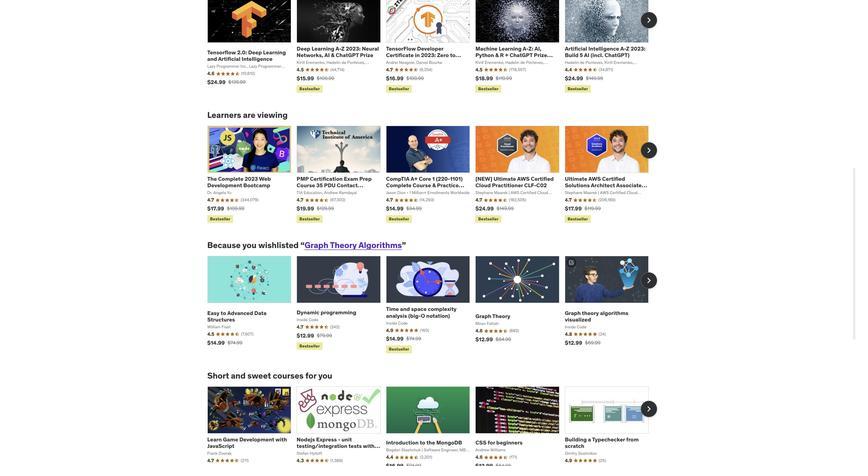 Task type: describe. For each thing, give the bounding box(es) containing it.
(incl.
[[591, 52, 604, 58]]

artificial intelligence a-z 2023: build 5 ai (incl. chatgpt)
[[565, 45, 646, 58]]

r
[[501, 52, 504, 58]]

intelligence inside artificial intelligence a-z 2023: build 5 ai (incl. chatgpt)
[[589, 45, 620, 52]]

tensorflow 2.0: deep learning and artificial intelligence
[[207, 49, 286, 62]]

35
[[317, 182, 323, 189]]

prep
[[360, 176, 372, 182]]

ai for networks,
[[325, 52, 330, 58]]

machine learning a-z: ai, python & r + chatgpt prize [2023] link
[[476, 45, 553, 65]]

artificial inside artificial intelligence a-z 2023: build 5 ai (incl. chatgpt)
[[565, 45, 588, 52]]

[new]
[[476, 176, 493, 182]]

artificial intelligence a-z 2023: build 5 ai (incl. chatgpt) link
[[565, 45, 646, 58]]

complexity
[[428, 306, 457, 313]]

0 vertical spatial theory
[[330, 240, 357, 251]]

comptia a+ core 1 (220-1101) complete course & practice exam link
[[386, 176, 465, 195]]

2023: for chatgpt)
[[631, 45, 646, 52]]

graph theory link
[[476, 313, 511, 320]]

1
[[433, 176, 435, 182]]

a- for +
[[523, 45, 529, 52]]

because
[[207, 240, 241, 251]]

z:
[[529, 45, 534, 52]]

to for easy to advanced data structures
[[221, 310, 226, 317]]

wishlisted
[[259, 240, 299, 251]]

dynamic programming
[[297, 309, 357, 316]]

deep learning a-z 2023: neural networks, ai & chatgpt prize
[[297, 45, 379, 58]]

learning for ai
[[312, 45, 335, 52]]

-
[[338, 436, 341, 443]]

comptia a+ core 1 (220-1101) complete course & practice exam
[[386, 176, 463, 195]]

building a typechecker from scratch link
[[565, 436, 639, 450]]

the
[[207, 176, 217, 182]]

ai,
[[535, 45, 542, 52]]

cloud
[[476, 182, 491, 189]]

learn game development with javascript link
[[207, 436, 287, 450]]

artificial inside tensorflow 2.0: deep learning and artificial intelligence
[[218, 55, 241, 62]]

core
[[419, 176, 432, 182]]

prize for 2023:
[[360, 52, 374, 58]]

viewing
[[258, 110, 288, 120]]

and inside tensorflow 2.0: deep learning and artificial intelligence
[[207, 55, 217, 62]]

saa-
[[565, 189, 579, 195]]

graph theory algorithms visualized
[[565, 310, 629, 323]]

2023: inside tensorflow developer certificate in 2023: zero to mastery
[[421, 52, 436, 58]]

graph for graph theory algorithms visualized
[[565, 310, 581, 317]]

the complete 2023 web development bootcamp
[[207, 176, 271, 189]]

+
[[506, 52, 509, 58]]

networks,
[[297, 52, 324, 58]]

the
[[427, 440, 436, 447]]

jest
[[297, 450, 307, 456]]

and for short and sweet courses for you
[[231, 371, 246, 381]]

with inside nodejs express - unit testing/integration tests with jest
[[363, 443, 375, 450]]

dynamic programming link
[[297, 309, 357, 316]]

machine learning a-z: ai, python & r + chatgpt prize [2023]
[[476, 45, 548, 65]]

mongodb
[[437, 440, 463, 447]]

carousel element for because you wishlisted "
[[207, 256, 658, 355]]

analysis
[[386, 313, 407, 319]]

tensorflow
[[386, 45, 416, 52]]

ultimate inside ultimate aws certified solutions architect associate saa-c03
[[565, 176, 588, 182]]

structures
[[207, 316, 235, 323]]

ai for 5
[[585, 52, 590, 58]]

a- for (incl.
[[621, 45, 627, 52]]

testing/integration
[[297, 443, 348, 450]]

1 vertical spatial you
[[319, 371, 333, 381]]

introduction to the mongodb
[[386, 440, 463, 447]]

architect
[[591, 182, 616, 189]]

(220-
[[436, 176, 451, 182]]

c03
[[579, 189, 589, 195]]

[new] ultimate aws certified cloud practitioner clf-c02
[[476, 176, 554, 189]]

next image for graph theory algorithms visualized
[[644, 276, 655, 286]]

certification
[[310, 176, 343, 182]]

nodejs
[[297, 436, 315, 443]]

& for 1101)
[[433, 182, 436, 189]]

express
[[316, 436, 337, 443]]

space
[[412, 306, 427, 313]]

time and space complexity analysis (big-o notation)
[[386, 306, 457, 319]]

certified inside [new] ultimate aws certified cloud practitioner clf-c02
[[531, 176, 554, 182]]

aws inside [new] ultimate aws certified cloud practitioner clf-c02
[[518, 176, 530, 182]]

exam inside pmp certification exam prep course 35 pdu contact hours/pdu
[[344, 176, 358, 182]]

carousel element for learners are viewing
[[207, 126, 658, 225]]

mastery
[[386, 58, 407, 65]]

next image for artificial intelligence a-z 2023: build 5 ai (incl. chatgpt)
[[644, 15, 655, 26]]

certified inside ultimate aws certified solutions architect associate saa-c03
[[603, 176, 626, 182]]

ultimate aws certified solutions architect associate saa-c03 link
[[565, 176, 648, 195]]

solutions
[[565, 182, 590, 189]]

graph theory algorithms visualized link
[[565, 310, 629, 323]]

game
[[223, 436, 238, 443]]

tensorflow developer certificate in 2023: zero to mastery
[[386, 45, 456, 65]]

practitioner
[[492, 182, 524, 189]]

"
[[301, 240, 305, 251]]

pmp
[[297, 176, 309, 182]]

carousel element containing deep learning a-z 2023: neural networks, ai & chatgpt prize
[[207, 0, 658, 94]]

graph for graph theory
[[476, 313, 492, 320]]

a
[[589, 436, 592, 443]]

from
[[627, 436, 639, 443]]

to for introduction to the mongodb
[[420, 440, 426, 447]]

development inside learn game development with javascript
[[240, 436, 274, 443]]

"
[[402, 240, 406, 251]]

learning for r
[[499, 45, 522, 52]]

nodejs express - unit testing/integration tests with jest link
[[297, 436, 380, 456]]

css for beginners
[[476, 440, 523, 447]]



Task type: locate. For each thing, give the bounding box(es) containing it.
carousel element containing the complete 2023 web development bootcamp
[[207, 126, 658, 225]]

2 horizontal spatial 2023:
[[631, 45, 646, 52]]

next image for short and sweet courses for you
[[644, 404, 655, 415]]

learners are viewing
[[207, 110, 288, 120]]

pdu
[[324, 182, 336, 189]]

2023: inside deep learning a-z 2023: neural networks, ai & chatgpt prize
[[346, 45, 361, 52]]

0 horizontal spatial deep
[[248, 49, 262, 56]]

complete inside the comptia a+ core 1 (220-1101) complete course & practice exam
[[386, 182, 412, 189]]

1 horizontal spatial theory
[[493, 313, 511, 320]]

2 certified from the left
[[603, 176, 626, 182]]

2 course from the left
[[413, 182, 431, 189]]

ultimate
[[494, 176, 517, 182], [565, 176, 588, 182]]

1 horizontal spatial a-
[[523, 45, 529, 52]]

1 next image from the top
[[644, 15, 655, 26]]

1 horizontal spatial and
[[231, 371, 246, 381]]

artificial
[[565, 45, 588, 52], [218, 55, 241, 62]]

chatgpt inside machine learning a-z: ai, python & r + chatgpt prize [2023]
[[510, 52, 533, 58]]

1 horizontal spatial 2023:
[[421, 52, 436, 58]]

chatgpt right +
[[510, 52, 533, 58]]

intelligence
[[589, 45, 620, 52], [242, 55, 273, 62]]

0 horizontal spatial a-
[[336, 45, 342, 52]]

for right css in the right bottom of the page
[[488, 440, 496, 447]]

0 horizontal spatial ai
[[325, 52, 330, 58]]

certified
[[531, 176, 554, 182], [603, 176, 626, 182]]

0 horizontal spatial 2023:
[[346, 45, 361, 52]]

2 horizontal spatial a-
[[621, 45, 627, 52]]

0 vertical spatial you
[[243, 240, 257, 251]]

2 prize from the left
[[534, 52, 548, 58]]

0 vertical spatial and
[[207, 55, 217, 62]]

ai inside artificial intelligence a-z 2023: build 5 ai (incl. chatgpt)
[[585, 52, 590, 58]]

2 z from the left
[[627, 45, 630, 52]]

1 vertical spatial for
[[488, 440, 496, 447]]

course
[[297, 182, 315, 189], [413, 182, 431, 189]]

to inside tensorflow developer certificate in 2023: zero to mastery
[[450, 52, 456, 58]]

pmp certification exam prep course 35 pdu contact hours/pdu link
[[297, 176, 372, 195]]

exam left prep
[[344, 176, 358, 182]]

are
[[243, 110, 256, 120]]

0 horizontal spatial course
[[297, 182, 315, 189]]

&
[[331, 52, 335, 58], [496, 52, 499, 58], [433, 182, 436, 189]]

0 horizontal spatial z
[[342, 45, 345, 52]]

o
[[421, 313, 425, 319]]

0 vertical spatial next image
[[644, 145, 655, 156]]

1 vertical spatial next image
[[644, 276, 655, 286]]

exam down comptia
[[386, 189, 401, 195]]

2 chatgpt from the left
[[510, 52, 533, 58]]

2 vertical spatial to
[[420, 440, 426, 447]]

0 horizontal spatial learning
[[263, 49, 286, 56]]

1 z from the left
[[342, 45, 345, 52]]

z for chatgpt
[[342, 45, 345, 52]]

deep inside deep learning a-z 2023: neural networks, ai & chatgpt prize
[[297, 45, 311, 52]]

programming
[[321, 309, 357, 316]]

prize left the mastery
[[360, 52, 374, 58]]

c02
[[537, 182, 547, 189]]

1 vertical spatial intelligence
[[242, 55, 273, 62]]

carousel element containing time and space complexity analysis (big-o notation)
[[207, 256, 658, 355]]

z left neural
[[342, 45, 345, 52]]

and left the 2.0:
[[207, 55, 217, 62]]

2.0:
[[237, 49, 247, 56]]

theory inside carousel element
[[493, 313, 511, 320]]

notation)
[[427, 313, 450, 319]]

0 vertical spatial development
[[207, 182, 242, 189]]

tensorflow
[[207, 49, 236, 56]]

chatgpt left neural
[[336, 52, 359, 58]]

practice
[[437, 182, 459, 189]]

1 certified from the left
[[531, 176, 554, 182]]

1 next image from the top
[[644, 145, 655, 156]]

0 horizontal spatial to
[[221, 310, 226, 317]]

to right zero
[[450, 52, 456, 58]]

ultimate up the saa-
[[565, 176, 588, 182]]

dynamic
[[297, 309, 320, 316]]

deep learning a-z 2023: neural networks, ai & chatgpt prize link
[[297, 45, 379, 58]]

2023: for chatgpt
[[346, 45, 361, 52]]

ultimate aws certified solutions architect associate saa-c03
[[565, 176, 642, 195]]

0 vertical spatial exam
[[344, 176, 358, 182]]

learners
[[207, 110, 241, 120]]

carousel element containing learn game development with javascript
[[207, 387, 658, 467]]

a- inside deep learning a-z 2023: neural networks, ai & chatgpt prize
[[336, 45, 342, 52]]

time
[[386, 306, 399, 313]]

short and sweet courses for you
[[207, 371, 333, 381]]

css
[[476, 440, 487, 447]]

0 vertical spatial for
[[306, 371, 317, 381]]

ai
[[325, 52, 330, 58], [585, 52, 590, 58]]

1 horizontal spatial &
[[433, 182, 436, 189]]

2 horizontal spatial graph
[[565, 310, 581, 317]]

0 horizontal spatial &
[[331, 52, 335, 58]]

next image
[[644, 145, 655, 156], [644, 404, 655, 415]]

1 horizontal spatial artificial
[[565, 45, 588, 52]]

2 horizontal spatial &
[[496, 52, 499, 58]]

ultimate right [new]
[[494, 176, 517, 182]]

0 horizontal spatial graph
[[305, 240, 329, 251]]

next image
[[644, 15, 655, 26], [644, 276, 655, 286]]

learning inside tensorflow 2.0: deep learning and artificial intelligence
[[263, 49, 286, 56]]

web
[[259, 176, 271, 182]]

2023: inside artificial intelligence a-z 2023: build 5 ai (incl. chatgpt)
[[631, 45, 646, 52]]

0 horizontal spatial intelligence
[[242, 55, 273, 62]]

2 a- from the left
[[523, 45, 529, 52]]

development inside the complete 2023 web development bootcamp
[[207, 182, 242, 189]]

1 vertical spatial artificial
[[218, 55, 241, 62]]

1 vertical spatial next image
[[644, 404, 655, 415]]

& left r
[[496, 52, 499, 58]]

2 horizontal spatial and
[[400, 306, 410, 313]]

0 horizontal spatial exam
[[344, 176, 358, 182]]

aws
[[518, 176, 530, 182], [589, 176, 602, 182]]

graph inside graph theory algorithms visualized
[[565, 310, 581, 317]]

1 horizontal spatial chatgpt
[[510, 52, 533, 58]]

a- left ai,
[[523, 45, 529, 52]]

1 horizontal spatial graph
[[476, 313, 492, 320]]

z
[[342, 45, 345, 52], [627, 45, 630, 52]]

2023
[[245, 176, 258, 182]]

complete right the "the"
[[218, 176, 244, 182]]

and
[[207, 55, 217, 62], [400, 306, 410, 313], [231, 371, 246, 381]]

2 vertical spatial and
[[231, 371, 246, 381]]

prize right z:
[[534, 52, 548, 58]]

building
[[565, 436, 587, 443]]

1 horizontal spatial certified
[[603, 176, 626, 182]]

carousel element for short and sweet courses for you
[[207, 387, 658, 467]]

1 horizontal spatial prize
[[534, 52, 548, 58]]

typechecker
[[593, 436, 626, 443]]

2 horizontal spatial learning
[[499, 45, 522, 52]]

2023: left neural
[[346, 45, 361, 52]]

prize inside deep learning a-z 2023: neural networks, ai & chatgpt prize
[[360, 52, 374, 58]]

prize inside machine learning a-z: ai, python & r + chatgpt prize [2023]
[[534, 52, 548, 58]]

3 carousel element from the top
[[207, 256, 658, 355]]

1 horizontal spatial course
[[413, 182, 431, 189]]

for inside carousel element
[[488, 440, 496, 447]]

course inside pmp certification exam prep course 35 pdu contact hours/pdu
[[297, 182, 315, 189]]

contact
[[337, 182, 358, 189]]

to left the
[[420, 440, 426, 447]]

algorithms
[[601, 310, 629, 317]]

exam
[[344, 176, 358, 182], [386, 189, 401, 195]]

1 carousel element from the top
[[207, 0, 658, 94]]

ai inside deep learning a-z 2023: neural networks, ai & chatgpt prize
[[325, 52, 330, 58]]

1 horizontal spatial deep
[[297, 45, 311, 52]]

0 horizontal spatial with
[[276, 436, 287, 443]]

a- inside artificial intelligence a-z 2023: build 5 ai (incl. chatgpt)
[[621, 45, 627, 52]]

0 vertical spatial next image
[[644, 15, 655, 26]]

and right the time
[[400, 306, 410, 313]]

to inside 'easy to advanced data structures'
[[221, 310, 226, 317]]

exam inside the comptia a+ core 1 (220-1101) complete course & practice exam
[[386, 189, 401, 195]]

2 carousel element from the top
[[207, 126, 658, 225]]

1 horizontal spatial for
[[488, 440, 496, 447]]

0 vertical spatial intelligence
[[589, 45, 620, 52]]

& left (220-
[[433, 182, 436, 189]]

1 chatgpt from the left
[[336, 52, 359, 58]]

0 horizontal spatial ultimate
[[494, 176, 517, 182]]

for right courses
[[306, 371, 317, 381]]

2 next image from the top
[[644, 276, 655, 286]]

1 horizontal spatial learning
[[312, 45, 335, 52]]

0 horizontal spatial artificial
[[218, 55, 241, 62]]

a- inside machine learning a-z: ai, python & r + chatgpt prize [2023]
[[523, 45, 529, 52]]

python
[[476, 52, 495, 58]]

z inside artificial intelligence a-z 2023: build 5 ai (incl. chatgpt)
[[627, 45, 630, 52]]

1 horizontal spatial ultimate
[[565, 176, 588, 182]]

aws up the c03
[[589, 176, 602, 182]]

z right (incl. on the top right of page
[[627, 45, 630, 52]]

chatgpt inside deep learning a-z 2023: neural networks, ai & chatgpt prize
[[336, 52, 359, 58]]

(big-
[[409, 313, 421, 319]]

development right game
[[240, 436, 274, 443]]

prize for ai,
[[534, 52, 548, 58]]

in
[[415, 52, 420, 58]]

1 prize from the left
[[360, 52, 374, 58]]

complete inside the complete 2023 web development bootcamp
[[218, 176, 244, 182]]

aws left c02
[[518, 176, 530, 182]]

carousel element
[[207, 0, 658, 94], [207, 126, 658, 225], [207, 256, 658, 355], [207, 387, 658, 467]]

a-
[[336, 45, 342, 52], [523, 45, 529, 52], [621, 45, 627, 52]]

1 course from the left
[[297, 182, 315, 189]]

1 horizontal spatial you
[[319, 371, 333, 381]]

learning
[[312, 45, 335, 52], [499, 45, 522, 52], [263, 49, 286, 56]]

0 horizontal spatial for
[[306, 371, 317, 381]]

5
[[580, 52, 584, 58]]

tensorflow 2.0: deep learning and artificial intelligence link
[[207, 49, 286, 62]]

1 vertical spatial development
[[240, 436, 274, 443]]

2 ultimate from the left
[[565, 176, 588, 182]]

you
[[243, 240, 257, 251], [319, 371, 333, 381]]

2023: right chatgpt)
[[631, 45, 646, 52]]

2 next image from the top
[[644, 404, 655, 415]]

0 horizontal spatial theory
[[330, 240, 357, 251]]

tensorflow developer certificate in 2023: zero to mastery link
[[386, 45, 461, 65]]

building a typechecker from scratch
[[565, 436, 639, 450]]

comptia
[[386, 176, 410, 182]]

0 horizontal spatial you
[[243, 240, 257, 251]]

1 horizontal spatial ai
[[585, 52, 590, 58]]

z for chatgpt)
[[627, 45, 630, 52]]

2 aws from the left
[[589, 176, 602, 182]]

a- for &
[[336, 45, 342, 52]]

complete
[[218, 176, 244, 182], [386, 182, 412, 189]]

course left 35
[[297, 182, 315, 189]]

0 horizontal spatial aws
[[518, 176, 530, 182]]

theory
[[583, 310, 599, 317]]

2 ai from the left
[[585, 52, 590, 58]]

visualized
[[565, 316, 592, 323]]

[2023]
[[476, 58, 493, 65]]

chatgpt
[[336, 52, 359, 58], [510, 52, 533, 58]]

course inside the comptia a+ core 1 (220-1101) complete course & practice exam
[[413, 182, 431, 189]]

machine
[[476, 45, 498, 52]]

1 horizontal spatial exam
[[386, 189, 401, 195]]

chatgpt for z:
[[510, 52, 533, 58]]

learning inside deep learning a-z 2023: neural networks, ai & chatgpt prize
[[312, 45, 335, 52]]

scratch
[[565, 443, 585, 450]]

learning inside machine learning a-z: ai, python & r + chatgpt prize [2023]
[[499, 45, 522, 52]]

1 horizontal spatial to
[[420, 440, 426, 447]]

2 horizontal spatial to
[[450, 52, 456, 58]]

& inside deep learning a-z 2023: neural networks, ai & chatgpt prize
[[331, 52, 335, 58]]

0 horizontal spatial complete
[[218, 176, 244, 182]]

4 carousel element from the top
[[207, 387, 658, 467]]

0 vertical spatial to
[[450, 52, 456, 58]]

introduction to the mongodb link
[[386, 440, 463, 447]]

1 horizontal spatial intelligence
[[589, 45, 620, 52]]

development left the 2023
[[207, 182, 242, 189]]

development
[[207, 182, 242, 189], [240, 436, 274, 443]]

& inside machine learning a-z: ai, python & r + chatgpt prize [2023]
[[496, 52, 499, 58]]

aws inside ultimate aws certified solutions architect associate saa-c03
[[589, 176, 602, 182]]

course left 1
[[413, 182, 431, 189]]

0 vertical spatial artificial
[[565, 45, 588, 52]]

& right "networks,"
[[331, 52, 335, 58]]

a+
[[411, 176, 418, 182]]

0 horizontal spatial prize
[[360, 52, 374, 58]]

next image for learners are viewing
[[644, 145, 655, 156]]

1 vertical spatial theory
[[493, 313, 511, 320]]

1 vertical spatial exam
[[386, 189, 401, 195]]

1 horizontal spatial z
[[627, 45, 630, 52]]

and right short
[[231, 371, 246, 381]]

1 ai from the left
[[325, 52, 330, 58]]

ai right '5'
[[585, 52, 590, 58]]

3 a- from the left
[[621, 45, 627, 52]]

and inside time and space complexity analysis (big-o notation)
[[400, 306, 410, 313]]

2023: right in
[[421, 52, 436, 58]]

and for time and space complexity analysis (big-o notation)
[[400, 306, 410, 313]]

a- right "networks,"
[[336, 45, 342, 52]]

certificate
[[386, 52, 414, 58]]

time and space complexity analysis (big-o notation) link
[[386, 306, 457, 319]]

0 horizontal spatial certified
[[531, 176, 554, 182]]

graph theory
[[476, 313, 511, 320]]

easy to advanced data structures link
[[207, 310, 267, 323]]

easy
[[207, 310, 220, 317]]

because you wishlisted " graph theory algorithms "
[[207, 240, 406, 251]]

with right tests
[[363, 443, 375, 450]]

[new] ultimate aws certified cloud practitioner clf-c02 link
[[476, 176, 554, 189]]

1 horizontal spatial with
[[363, 443, 375, 450]]

ai right "networks,"
[[325, 52, 330, 58]]

with inside learn game development with javascript
[[276, 436, 287, 443]]

1 horizontal spatial complete
[[386, 182, 412, 189]]

unit
[[342, 436, 352, 443]]

0 horizontal spatial chatgpt
[[336, 52, 359, 58]]

deep inside tensorflow 2.0: deep learning and artificial intelligence
[[248, 49, 262, 56]]

1 horizontal spatial aws
[[589, 176, 602, 182]]

javascript
[[207, 443, 235, 450]]

& inside the comptia a+ core 1 (220-1101) complete course & practice exam
[[433, 182, 436, 189]]

chatgpt for z
[[336, 52, 359, 58]]

1 a- from the left
[[336, 45, 342, 52]]

1 ultimate from the left
[[494, 176, 517, 182]]

z inside deep learning a-z 2023: neural networks, ai & chatgpt prize
[[342, 45, 345, 52]]

with left nodejs
[[276, 436, 287, 443]]

& for neural
[[331, 52, 335, 58]]

the complete 2023 web development bootcamp link
[[207, 176, 271, 189]]

css for beginners link
[[476, 440, 523, 447]]

1 aws from the left
[[518, 176, 530, 182]]

algorithms
[[359, 240, 402, 251]]

1 vertical spatial and
[[400, 306, 410, 313]]

a- right (incl. on the top right of page
[[621, 45, 627, 52]]

0 horizontal spatial and
[[207, 55, 217, 62]]

chatgpt)
[[605, 52, 630, 58]]

courses
[[273, 371, 304, 381]]

hours/pdu
[[297, 189, 327, 195]]

1 vertical spatial to
[[221, 310, 226, 317]]

to right easy
[[221, 310, 226, 317]]

complete left core
[[386, 182, 412, 189]]

intelligence inside tensorflow 2.0: deep learning and artificial intelligence
[[242, 55, 273, 62]]

introduction
[[386, 440, 419, 447]]

advanced
[[227, 310, 253, 317]]

ultimate inside [new] ultimate aws certified cloud practitioner clf-c02
[[494, 176, 517, 182]]



Task type: vqa. For each thing, say whether or not it's contained in the screenshot.
Learning inside the Deep Learning A-Z 2023: Neural Networks, AI & ChatGPT Prize
yes



